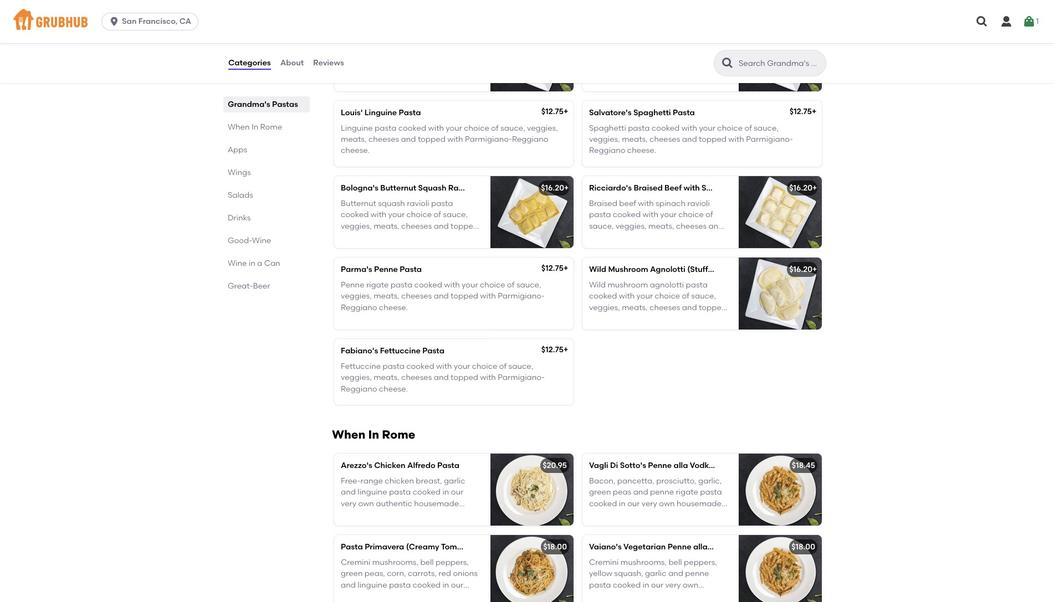 Task type: describe. For each thing, give the bounding box(es) containing it.
pasta inside spaghetti pasta cooked with your choice of sauce, veggies, meats, cheeses and topped with parmigiano- reggiano cheese.
[[628, 124, 650, 133]]

parmigiano- inside gnocchi potato pasta cooked with your choice of sauce, veggies, meats, cheeses and topped with parmigiano-reggiano cheese.
[[341, 76, 388, 85]]

bologna's
[[341, 183, 379, 193]]

sauce, inside butternut squash ravioli pasta cooked with your choice of sauce, veggies, meats, cheeses and topped with parmigiano-reggiano cheese.
[[443, 210, 468, 220]]

agnolotti
[[650, 281, 685, 290]]

wine in a can
[[228, 259, 280, 268]]

potato
[[375, 42, 400, 51]]

spinach
[[702, 183, 733, 193]]

cheeses inside spaghetti pasta cooked with your choice of sauce, veggies, meats, cheeses and topped with parmigiano- reggiano cheese.
[[650, 135, 681, 144]]

vegetarian
[[624, 543, 666, 552]]

parmigiano- inside linguine pasta cooked with your choice of sauce, veggies, meats, cheeses and topped with parmigiano-reggiano cheese.
[[465, 135, 512, 144]]

topped inside wild mushroom agnolotti pasta cooked with your choice of sauce, veggies, meats, cheeses and topped with parmigiano-reggiano cheese.
[[699, 303, 727, 313]]

green
[[590, 488, 611, 498]]

$16.20 for wild mushroom agnolotti (stuffed pasta)
[[790, 265, 813, 274]]

about button
[[280, 43, 305, 83]]

gnocchi for truff
[[625, 26, 657, 36]]

cheeses inside gnocchi potato pasta cooked with your choice of sauce, veggies, meats, cheeses and topped with parmigiano-reggiano cheese.
[[369, 65, 399, 74]]

cooked inside spaghetti pasta cooked with your choice of sauce, veggies, meats, cheeses and topped with parmigiano- reggiano cheese.
[[652, 124, 680, 133]]

good-wine
[[228, 236, 271, 246]]

cooked inside the fettuccine pasta cooked with your choice of sauce, veggies, meats, cheeses and topped with parmigiano- reggiano cheese.
[[407, 362, 435, 372]]

salads
[[228, 191, 253, 200]]

peas
[[613, 488, 632, 498]]

$12.75 + for fettuccine pasta cooked with your choice of sauce, veggies, meats, cheeses and topped with parmigiano- reggiano cheese.
[[542, 345, 569, 355]]

great-
[[228, 282, 253, 291]]

pasta inside butternut squash ravioli pasta cooked with your choice of sauce, veggies, meats, cheeses and topped with parmigiano-reggiano cheese.
[[432, 199, 453, 208]]

in inside bacon, pancetta, prosciutto, garlic, green peas and penne rigate pasta cooked in our very own housemade vodka cream sauce and topped with parmigiano reggiano cheese.
[[619, 499, 626, 509]]

choice inside the braised beef with spinach ravioli pasta cooked with your choice of sauce, veggies, meats, cheeses and topped with parmigiano-reggiano cheese.
[[679, 210, 704, 220]]

$18.00 for vaiano's vegetarian penne alla vodka pasta
[[792, 543, 816, 552]]

ricciardo's braised beef with spinach ravioli pasta
[[590, 183, 785, 193]]

spaghetti inside spaghetti pasta cooked with your choice of sauce, veggies, meats, cheeses and topped with parmigiano- reggiano cheese.
[[590, 124, 627, 133]]

parmigiano- inside wild mushroom agnolotti pasta cooked with your choice of sauce, veggies, meats, cheeses and topped with parmigiano-reggiano cheese.
[[607, 314, 654, 324]]

1 horizontal spatial when
[[332, 428, 366, 442]]

fabiano's fettuccine pasta
[[341, 346, 445, 356]]

louis' linguine pasta
[[341, 108, 421, 117]]

topped inside the braised beef with spinach ravioli pasta cooked with your choice of sauce, veggies, meats, cheeses and topped with parmigiano-reggiano cheese.
[[590, 233, 617, 242]]

bologna's butternut squash ravioli pasta
[[341, 183, 498, 193]]

salvatore's spaghetti pasta
[[590, 108, 695, 117]]

apps
[[228, 145, 247, 155]]

di
[[611, 461, 619, 471]]

wild for wild mushroom agnolotti pasta cooked with your choice of sauce, veggies, meats, cheeses and topped with parmigiano-reggiano cheese.
[[590, 281, 606, 290]]

wild for wild mushroom agnolotti (stuffed pasta)
[[590, 265, 607, 274]]

1 vertical spatial vodka
[[710, 543, 734, 552]]

fettuccine inside the fettuccine pasta cooked with your choice of sauce, veggies, meats, cheeses and topped with parmigiano- reggiano cheese.
[[341, 362, 381, 372]]

bliss
[[341, 26, 358, 36]]

and inside spaghetti pasta cooked with your choice of sauce, veggies, meats, cheeses and topped with parmigiano- reggiano cheese.
[[683, 135, 697, 144]]

tuff
[[590, 26, 604, 36]]

topped inside spaghetti pasta cooked with your choice of sauce, veggies, meats, cheeses and topped with parmigiano- reggiano cheese.
[[699, 135, 727, 144]]

penne inside penne rigate pasta cooked with your choice of sauce, veggies, meats, cheeses and topped with parmigiano- reggiano cheese.
[[341, 281, 365, 290]]

0 vertical spatial braised
[[634, 183, 663, 193]]

reggiano inside gnocchi potato pasta cooked with your choice of sauce, veggies, meats, cheeses and topped with parmigiano-reggiano cheese.
[[388, 76, 424, 85]]

reggiano inside the braised beef with spinach ravioli pasta cooked with your choice of sauce, veggies, meats, cheeses and topped with parmigiano-reggiano cheese.
[[684, 233, 720, 242]]

$20.95
[[543, 461, 567, 471]]

pastas
[[272, 100, 298, 109]]

mushroom
[[609, 265, 649, 274]]

pancetta,
[[618, 477, 655, 486]]

parma's
[[341, 265, 373, 274]]

housemade
[[677, 499, 722, 509]]

cooked inside the braised beef with spinach ravioli pasta cooked with your choice of sauce, veggies, meats, cheeses and topped with parmigiano-reggiano cheese.
[[613, 210, 641, 220]]

pasta inside wild mushroom agnolotti pasta cooked with your choice of sauce, veggies, meats, cheeses and topped with parmigiano-reggiano cheese.
[[686, 281, 708, 290]]

ravioli inside the braised beef with spinach ravioli pasta cooked with your choice of sauce, veggies, meats, cheeses and topped with parmigiano-reggiano cheese.
[[688, 199, 710, 208]]

of inside linguine pasta cooked with your choice of sauce, veggies, meats, cheeses and topped with parmigiano-reggiano cheese.
[[492, 124, 499, 133]]

$12.75 + for spaghetti pasta cooked with your choice of sauce, veggies, meats, cheeses and topped with parmigiano- reggiano cheese.
[[790, 107, 817, 116]]

vagli di sotto's penne alla vodka pasta
[[590, 461, 738, 471]]

2 ravioli from the left
[[735, 183, 761, 193]]

1 button
[[1023, 12, 1040, 32]]

with
[[498, 543, 516, 552]]

meats, inside the fettuccine pasta cooked with your choice of sauce, veggies, meats, cheeses and topped with parmigiano- reggiano cheese.
[[374, 373, 400, 383]]

0 vertical spatial butternut
[[381, 183, 417, 193]]

penne right vegetarian on the bottom right
[[668, 543, 692, 552]]

louis'
[[341, 108, 363, 117]]

$16.20 for bologna's butternut squash ravioli pasta
[[541, 183, 565, 193]]

fabiano's
[[341, 346, 378, 356]]

veggies, inside penne rigate pasta cooked with your choice of sauce, veggies, meats, cheeses and topped with parmigiano- reggiano cheese.
[[341, 292, 372, 301]]

vaiano's vegetarian penne alla vodka pasta
[[590, 543, 758, 552]]

0 vertical spatial in
[[252, 123, 259, 132]]

ricciardo's
[[590, 183, 632, 193]]

san francisco, ca
[[122, 17, 191, 26]]

parmigiano
[[590, 522, 633, 531]]

beef
[[665, 183, 682, 193]]

pasta inside the fettuccine pasta cooked with your choice of sauce, veggies, meats, cheeses and topped with parmigiano- reggiano cheese.
[[383, 362, 405, 372]]

topped inside bacon, pancetta, prosciutto, garlic, green peas and penne rigate pasta cooked in our very own housemade vodka cream sauce and topped with parmigiano reggiano cheese.
[[682, 511, 710, 520]]

tuff truff gnocchi pasta image
[[739, 19, 822, 91]]

good-
[[228, 236, 252, 246]]

wild mushroom agnolotti pasta cooked with your choice of sauce, veggies, meats, cheeses and topped with parmigiano-reggiano cheese.
[[590, 281, 727, 324]]

butternut inside butternut squash ravioli pasta cooked with your choice of sauce, veggies, meats, cheeses and topped with parmigiano-reggiano cheese.
[[341, 199, 377, 208]]

own
[[660, 499, 675, 509]]

0 vertical spatial spaghetti
[[634, 108, 671, 117]]

$14.75 +
[[542, 26, 569, 36]]

gnocchi for by
[[371, 26, 403, 36]]

drinks
[[228, 214, 251, 223]]

1
[[1037, 17, 1040, 26]]

fettuccine pasta cooked with your choice of sauce, veggies, meats, cheeses and topped with parmigiano- reggiano cheese.
[[341, 362, 545, 394]]

reggiano inside spaghetti pasta cooked with your choice of sauce, veggies, meats, cheeses and topped with parmigiano- reggiano cheese.
[[590, 146, 626, 156]]

ca
[[180, 17, 191, 26]]

cheese. inside gnocchi potato pasta cooked with your choice of sauce, veggies, meats, cheeses and topped with parmigiano-reggiano cheese.
[[426, 76, 455, 85]]

rigate inside bacon, pancetta, prosciutto, garlic, green peas and penne rigate pasta cooked in our very own housemade vodka cream sauce and topped with parmigiano reggiano cheese.
[[676, 488, 699, 498]]

of inside the braised beef with spinach ravioli pasta cooked with your choice of sauce, veggies, meats, cheeses and topped with parmigiano-reggiano cheese.
[[706, 210, 714, 220]]

vodka
[[590, 511, 612, 520]]

meats, inside the braised beef with spinach ravioli pasta cooked with your choice of sauce, veggies, meats, cheeses and topped with parmigiano-reggiano cheese.
[[649, 222, 675, 231]]

$14.75
[[542, 26, 565, 36]]

of inside wild mushroom agnolotti pasta cooked with your choice of sauce, veggies, meats, cheeses and topped with parmigiano-reggiano cheese.
[[682, 292, 690, 301]]

0 vertical spatial wine
[[252, 236, 271, 246]]

sauce, inside linguine pasta cooked with your choice of sauce, veggies, meats, cheeses and topped with parmigiano-reggiano cheese.
[[501, 124, 526, 133]]

vegetables)
[[518, 543, 563, 552]]

cooked inside wild mushroom agnolotti pasta cooked with your choice of sauce, veggies, meats, cheeses and topped with parmigiano-reggiano cheese.
[[590, 292, 618, 301]]

pasta inside gnocchi potato pasta cooked with your choice of sauce, veggies, meats, cheeses and topped with parmigiano-reggiano cheese.
[[402, 42, 424, 51]]

linguine pasta cooked with your choice of sauce, veggies, meats, cheeses and topped with parmigiano-reggiano cheese.
[[341, 124, 558, 156]]

linguine inside linguine pasta cooked with your choice of sauce, veggies, meats, cheeses and topped with parmigiano-reggiano cheese.
[[341, 124, 373, 133]]

pasta inside bacon, pancetta, prosciutto, garlic, green peas and penne rigate pasta cooked in our very own housemade vodka cream sauce and topped with parmigiano reggiano cheese.
[[701, 488, 722, 498]]

wild mushroom agnolotti (stuffed pasta)
[[590, 265, 745, 274]]

tomato
[[441, 543, 470, 552]]

search icon image
[[722, 57, 735, 70]]

veggies, inside the braised beef with spinach ravioli pasta cooked with your choice of sauce, veggies, meats, cheeses and topped with parmigiano-reggiano cheese.
[[616, 222, 647, 231]]

tuff truff gnocchi pasta
[[590, 26, 681, 36]]

veggies, inside wild mushroom agnolotti pasta cooked with your choice of sauce, veggies, meats, cheeses and topped with parmigiano-reggiano cheese.
[[590, 303, 620, 313]]

your inside spaghetti pasta cooked with your choice of sauce, veggies, meats, cheeses and topped with parmigiano- reggiano cheese.
[[700, 124, 716, 133]]

choice inside butternut squash ravioli pasta cooked with your choice of sauce, veggies, meats, cheeses and topped with parmigiano-reggiano cheese.
[[407, 210, 432, 220]]

sauce
[[472, 543, 496, 552]]

braised beef with spinach ravioli pasta cooked with your choice of sauce, veggies, meats, cheeses and topped with parmigiano-reggiano cheese.
[[590, 199, 724, 254]]

$18.00 for pasta primavera (creamy tomato sauce with vegetables)
[[544, 543, 567, 552]]

choice inside spaghetti pasta cooked with your choice of sauce, veggies, meats, cheeses and topped with parmigiano- reggiano cheese.
[[718, 124, 743, 133]]

choice inside linguine pasta cooked with your choice of sauce, veggies, meats, cheeses and topped with parmigiano-reggiano cheese.
[[464, 124, 490, 133]]

squash
[[378, 199, 405, 208]]

svg image for 1
[[1023, 15, 1037, 28]]

bacon, pancetta, prosciutto, garlic, green peas and penne rigate pasta cooked in our very own housemade vodka cream sauce and topped with parmigiano reggiano cheese.
[[590, 477, 728, 531]]

grandma's
[[228, 100, 270, 109]]

our
[[628, 499, 640, 509]]

cheese. inside bacon, pancetta, prosciutto, garlic, green peas and penne rigate pasta cooked in our very own housemade vodka cream sauce and topped with parmigiano reggiano cheese.
[[673, 522, 702, 531]]

$12.75 + for linguine pasta cooked with your choice of sauce, veggies, meats, cheeses and topped with parmigiano-reggiano cheese.
[[542, 107, 569, 116]]

cooked inside gnocchi potato pasta cooked with your choice of sauce, veggies, meats, cheeses and topped with parmigiano-reggiano cheese.
[[426, 42, 454, 51]]

alfredo
[[408, 461, 436, 471]]

penne
[[651, 488, 674, 498]]

cream
[[614, 511, 639, 520]]

sauce, inside the braised beef with spinach ravioli pasta cooked with your choice of sauce, veggies, meats, cheeses and topped with parmigiano-reggiano cheese.
[[590, 222, 614, 231]]

arezzo's chicken alfredo pasta image
[[491, 454, 574, 526]]

bliss by gnocchi pasta
[[341, 26, 427, 36]]

butternut squash ravioli pasta cooked with your choice of sauce, veggies, meats, cheeses and topped with parmigiano-reggiano cheese.
[[341, 199, 479, 242]]

topped inside butternut squash ravioli pasta cooked with your choice of sauce, veggies, meats, cheeses and topped with parmigiano-reggiano cheese.
[[451, 222, 479, 231]]

Search Grandma's Homemade Pasta search field
[[738, 58, 823, 69]]

meats, inside butternut squash ravioli pasta cooked with your choice of sauce, veggies, meats, cheeses and topped with parmigiano-reggiano cheese.
[[374, 222, 400, 231]]

pasta inside penne rigate pasta cooked with your choice of sauce, veggies, meats, cheeses and topped with parmigiano- reggiano cheese.
[[391, 281, 413, 290]]

truff
[[606, 26, 623, 36]]

topped inside gnocchi potato pasta cooked with your choice of sauce, veggies, meats, cheeses and topped with parmigiano-reggiano cheese.
[[418, 65, 446, 74]]

reviews
[[313, 58, 344, 68]]

cheeses inside wild mushroom agnolotti pasta cooked with your choice of sauce, veggies, meats, cheeses and topped with parmigiano-reggiano cheese.
[[650, 303, 681, 313]]

0 vertical spatial fettuccine
[[380, 346, 421, 356]]

0 vertical spatial when
[[228, 123, 250, 132]]

and inside the braised beef with spinach ravioli pasta cooked with your choice of sauce, veggies, meats, cheeses and topped with parmigiano-reggiano cheese.
[[709, 222, 724, 231]]

can
[[264, 259, 280, 268]]

reggiano inside wild mushroom agnolotti pasta cooked with your choice of sauce, veggies, meats, cheeses and topped with parmigiano-reggiano cheese.
[[654, 314, 691, 324]]

your inside gnocchi potato pasta cooked with your choice of sauce, veggies, meats, cheeses and topped with parmigiano-reggiano cheese.
[[341, 53, 357, 63]]

pasta primavera (creamy tomato sauce with vegetables) image
[[491, 536, 574, 603]]

$12.75 for fettuccine pasta cooked with your choice of sauce, veggies, meats, cheeses and topped with parmigiano- reggiano cheese.
[[542, 345, 564, 355]]

choice inside the fettuccine pasta cooked with your choice of sauce, veggies, meats, cheeses and topped with parmigiano- reggiano cheese.
[[472, 362, 498, 372]]

(stuffed
[[688, 265, 718, 274]]

of inside penne rigate pasta cooked with your choice of sauce, veggies, meats, cheeses and topped with parmigiano- reggiano cheese.
[[508, 281, 515, 290]]

beef
[[620, 199, 637, 208]]

chicken
[[374, 461, 406, 471]]

veggies, inside spaghetti pasta cooked with your choice of sauce, veggies, meats, cheeses and topped with parmigiano- reggiano cheese.
[[590, 135, 620, 144]]

parmigiano- inside the fettuccine pasta cooked with your choice of sauce, veggies, meats, cheeses and topped with parmigiano- reggiano cheese.
[[498, 373, 545, 383]]

bacon,
[[590, 477, 616, 486]]

bliss by gnocchi pasta image
[[491, 19, 574, 91]]

categories
[[228, 58, 271, 68]]

rigate inside penne rigate pasta cooked with your choice of sauce, veggies, meats, cheeses and topped with parmigiano- reggiano cheese.
[[367, 281, 389, 290]]

spinach
[[656, 199, 686, 208]]

and inside butternut squash ravioli pasta cooked with your choice of sauce, veggies, meats, cheeses and topped with parmigiano-reggiano cheese.
[[434, 222, 449, 231]]

ricciardo's braised beef with spinach ravioli pasta image
[[739, 176, 822, 248]]

garlic,
[[699, 477, 722, 486]]

sauce
[[641, 511, 664, 520]]

cheeses inside the braised beef with spinach ravioli pasta cooked with your choice of sauce, veggies, meats, cheeses and topped with parmigiano-reggiano cheese.
[[677, 222, 707, 231]]

of inside spaghetti pasta cooked with your choice of sauce, veggies, meats, cheeses and topped with parmigiano- reggiano cheese.
[[745, 124, 753, 133]]

0 vertical spatial rome
[[260, 123, 282, 132]]

(creamy
[[406, 543, 440, 552]]



Task type: vqa. For each thing, say whether or not it's contained in the screenshot.
Wings at the left top
yes



Task type: locate. For each thing, give the bounding box(es) containing it.
cooked
[[426, 42, 454, 51], [399, 124, 427, 133], [652, 124, 680, 133], [341, 210, 369, 220], [613, 210, 641, 220], [415, 281, 443, 290], [590, 292, 618, 301], [407, 362, 435, 372], [590, 499, 618, 509]]

vagli di sotto's penne alla vodka pasta image
[[739, 454, 822, 526]]

alla up prosciutto,
[[674, 461, 689, 471]]

with inside bacon, pancetta, prosciutto, garlic, green peas and penne rigate pasta cooked in our very own housemade vodka cream sauce and topped with parmigiano reggiano cheese.
[[712, 511, 728, 520]]

meats, inside gnocchi potato pasta cooked with your choice of sauce, veggies, meats, cheeses and topped with parmigiano-reggiano cheese.
[[341, 65, 367, 74]]

and inside gnocchi potato pasta cooked with your choice of sauce, veggies, meats, cheeses and topped with parmigiano-reggiano cheese.
[[401, 65, 416, 74]]

pasta right potato
[[402, 42, 424, 51]]

ravioli down ricciardo's braised beef with spinach ravioli pasta
[[688, 199, 710, 208]]

0 vertical spatial alla
[[674, 461, 689, 471]]

pasta down louis' linguine pasta
[[375, 124, 397, 133]]

of inside butternut squash ravioli pasta cooked with your choice of sauce, veggies, meats, cheeses and topped with parmigiano-reggiano cheese.
[[434, 210, 441, 220]]

+
[[565, 26, 569, 36], [813, 26, 818, 36], [564, 107, 569, 116], [812, 107, 817, 116], [565, 183, 569, 193], [813, 183, 818, 193], [564, 264, 569, 273], [813, 265, 818, 274], [564, 345, 569, 355]]

topped inside penne rigate pasta cooked with your choice of sauce, veggies, meats, cheeses and topped with parmigiano- reggiano cheese.
[[451, 292, 479, 301]]

cooked down parma's penne pasta
[[415, 281, 443, 290]]

linguine down louis'
[[341, 124, 373, 133]]

0 horizontal spatial ravioli
[[449, 183, 474, 193]]

reggiano inside the fettuccine pasta cooked with your choice of sauce, veggies, meats, cheeses and topped with parmigiano- reggiano cheese.
[[341, 385, 377, 394]]

1 vertical spatial when in rome
[[332, 428, 416, 442]]

cooked down beef
[[613, 210, 641, 220]]

reggiano inside linguine pasta cooked with your choice of sauce, veggies, meats, cheeses and topped with parmigiano-reggiano cheese.
[[512, 135, 549, 144]]

gnocchi up potato
[[371, 26, 403, 36]]

0 vertical spatial linguine
[[365, 108, 397, 117]]

cheeses down squash
[[402, 222, 432, 231]]

in
[[249, 259, 256, 268], [619, 499, 626, 509]]

$12.75
[[542, 107, 564, 116], [790, 107, 812, 116], [542, 264, 564, 273], [542, 345, 564, 355]]

choice inside gnocchi potato pasta cooked with your choice of sauce, veggies, meats, cheeses and topped with parmigiano-reggiano cheese.
[[359, 53, 385, 63]]

ravioli inside butternut squash ravioli pasta cooked with your choice of sauce, veggies, meats, cheeses and topped with parmigiano-reggiano cheese.
[[407, 199, 430, 208]]

gnocchi potato pasta cooked with your choice of sauce, veggies, meats, cheeses and topped with parmigiano-reggiano cheese.
[[341, 42, 472, 85]]

0 vertical spatial when in rome
[[228, 123, 282, 132]]

cooked down mushroom
[[590, 292, 618, 301]]

vodka down housemade
[[710, 543, 734, 552]]

0 horizontal spatial rome
[[260, 123, 282, 132]]

svg image left svg image at top right
[[976, 15, 989, 28]]

1 vertical spatial spaghetti
[[590, 124, 627, 133]]

your inside the braised beef with spinach ravioli pasta cooked with your choice of sauce, veggies, meats, cheeses and topped with parmigiano-reggiano cheese.
[[661, 210, 677, 220]]

penne rigate pasta cooked with your choice of sauce, veggies, meats, cheeses and topped with parmigiano- reggiano cheese.
[[341, 281, 545, 313]]

cheese. inside the fettuccine pasta cooked with your choice of sauce, veggies, meats, cheeses and topped with parmigiano- reggiano cheese.
[[379, 385, 408, 394]]

vodka up garlic,
[[690, 461, 714, 471]]

cooked inside bacon, pancetta, prosciutto, garlic, green peas and penne rigate pasta cooked in our very own housemade vodka cream sauce and topped with parmigiano reggiano cheese.
[[590, 499, 618, 509]]

$16.20 + for wild mushroom agnolotti (stuffed pasta)
[[790, 265, 818, 274]]

mushroom
[[608, 281, 649, 290]]

0 horizontal spatial alla
[[674, 461, 689, 471]]

$17.20
[[791, 26, 813, 36]]

meats, down spinach at top
[[649, 222, 675, 231]]

cooked down salvatore's spaghetti pasta
[[652, 124, 680, 133]]

reggiano inside bacon, pancetta, prosciutto, garlic, green peas and penne rigate pasta cooked in our very own housemade vodka cream sauce and topped with parmigiano reggiano cheese.
[[635, 522, 671, 531]]

beer
[[253, 282, 270, 291]]

1 horizontal spatial svg image
[[976, 15, 989, 28]]

rome
[[260, 123, 282, 132], [382, 428, 416, 442]]

pasta down garlic,
[[701, 488, 722, 498]]

meats, down louis'
[[341, 135, 367, 144]]

0 vertical spatial vodka
[[690, 461, 714, 471]]

meats,
[[341, 65, 367, 74], [341, 135, 367, 144], [622, 135, 648, 144], [374, 222, 400, 231], [649, 222, 675, 231], [374, 292, 400, 301], [622, 303, 648, 313], [374, 373, 400, 383]]

pasta inside the braised beef with spinach ravioli pasta cooked with your choice of sauce, veggies, meats, cheeses and topped with parmigiano-reggiano cheese.
[[590, 210, 611, 220]]

fettuccine down the fabiano's at left bottom
[[341, 362, 381, 372]]

penne up prosciutto,
[[649, 461, 672, 471]]

2 wild from the top
[[590, 281, 606, 290]]

of
[[387, 53, 394, 63], [492, 124, 499, 133], [745, 124, 753, 133], [434, 210, 441, 220], [706, 210, 714, 220], [508, 281, 515, 290], [682, 292, 690, 301], [500, 362, 507, 372]]

cheeses down spinach at top
[[677, 222, 707, 231]]

and
[[401, 65, 416, 74], [401, 135, 416, 144], [683, 135, 697, 144], [434, 222, 449, 231], [709, 222, 724, 231], [434, 292, 449, 301], [683, 303, 697, 313], [434, 373, 449, 383], [634, 488, 649, 498], [665, 511, 680, 520]]

rome down grandma's pastas
[[260, 123, 282, 132]]

your inside penne rigate pasta cooked with your choice of sauce, veggies, meats, cheeses and topped with parmigiano- reggiano cheese.
[[462, 281, 478, 290]]

sauce, inside spaghetti pasta cooked with your choice of sauce, veggies, meats, cheeses and topped with parmigiano- reggiano cheese.
[[754, 124, 779, 133]]

$12.75 for spaghetti pasta cooked with your choice of sauce, veggies, meats, cheeses and topped with parmigiano- reggiano cheese.
[[790, 107, 812, 116]]

pasta down fabiano's fettuccine pasta at bottom
[[383, 362, 405, 372]]

1 horizontal spatial $18.00
[[792, 543, 816, 552]]

2 $18.00 from the left
[[792, 543, 816, 552]]

meats, down the bliss
[[341, 65, 367, 74]]

your inside the fettuccine pasta cooked with your choice of sauce, veggies, meats, cheeses and topped with parmigiano- reggiano cheese.
[[454, 362, 470, 372]]

wine
[[252, 236, 271, 246], [228, 259, 247, 268]]

0 horizontal spatial svg image
[[109, 16, 120, 27]]

sauce,
[[396, 53, 421, 63], [501, 124, 526, 133], [754, 124, 779, 133], [443, 210, 468, 220], [590, 222, 614, 231], [517, 281, 542, 290], [692, 292, 717, 301], [509, 362, 534, 372]]

arezzo's
[[341, 461, 373, 471]]

1 vertical spatial fettuccine
[[341, 362, 381, 372]]

reviews button
[[313, 43, 345, 83]]

pasta down ricciardo's
[[590, 210, 611, 220]]

veggies,
[[422, 53, 453, 63], [527, 124, 558, 133], [590, 135, 620, 144], [341, 222, 372, 231], [616, 222, 647, 231], [341, 292, 372, 301], [590, 303, 620, 313], [341, 373, 372, 383]]

$12.75 + for penne rigate pasta cooked with your choice of sauce, veggies, meats, cheeses and topped with parmigiano- reggiano cheese.
[[542, 264, 569, 273]]

linguine right louis'
[[365, 108, 397, 117]]

when up apps
[[228, 123, 250, 132]]

very
[[642, 499, 658, 509]]

cooked up vodka
[[590, 499, 618, 509]]

1 vertical spatial braised
[[590, 199, 618, 208]]

meats, inside penne rigate pasta cooked with your choice of sauce, veggies, meats, cheeses and topped with parmigiano- reggiano cheese.
[[374, 292, 400, 301]]

topped
[[418, 65, 446, 74], [418, 135, 446, 144], [699, 135, 727, 144], [451, 222, 479, 231], [590, 233, 617, 242], [451, 292, 479, 301], [699, 303, 727, 313], [451, 373, 479, 383], [682, 511, 710, 520]]

1 vertical spatial alla
[[694, 543, 708, 552]]

veggies, inside the fettuccine pasta cooked with your choice of sauce, veggies, meats, cheeses and topped with parmigiano- reggiano cheese.
[[341, 373, 372, 383]]

pasta down squash
[[432, 199, 453, 208]]

cheeses down agnolotti on the right top of page
[[650, 303, 681, 313]]

when up arezzo's
[[332, 428, 366, 442]]

2 horizontal spatial svg image
[[1023, 15, 1037, 28]]

gnocchi down by
[[341, 42, 373, 51]]

meats, down squash
[[374, 222, 400, 231]]

primavera
[[365, 543, 405, 552]]

penne right parma's
[[374, 265, 398, 274]]

when in rome up chicken
[[332, 428, 416, 442]]

svg image for san francisco, ca
[[109, 16, 120, 27]]

reggiano inside penne rigate pasta cooked with your choice of sauce, veggies, meats, cheeses and topped with parmigiano- reggiano cheese.
[[341, 303, 377, 313]]

rigate
[[367, 281, 389, 290], [676, 488, 699, 498]]

1 horizontal spatial rome
[[382, 428, 416, 442]]

1 horizontal spatial butternut
[[381, 183, 417, 193]]

0 horizontal spatial wine
[[228, 259, 247, 268]]

braised
[[634, 183, 663, 193], [590, 199, 618, 208]]

1 horizontal spatial braised
[[634, 183, 663, 193]]

pasta inside linguine pasta cooked with your choice of sauce, veggies, meats, cheeses and topped with parmigiano-reggiano cheese.
[[375, 124, 397, 133]]

meats, inside spaghetti pasta cooked with your choice of sauce, veggies, meats, cheeses and topped with parmigiano- reggiano cheese.
[[622, 135, 648, 144]]

bologna's butternut squash ravioli pasta image
[[491, 176, 574, 248]]

cheeses inside linguine pasta cooked with your choice of sauce, veggies, meats, cheeses and topped with parmigiano-reggiano cheese.
[[369, 135, 399, 144]]

categories button
[[228, 43, 272, 83]]

1 $18.00 from the left
[[544, 543, 567, 552]]

svg image
[[1000, 15, 1014, 28]]

cheeses down fabiano's fettuccine pasta at bottom
[[402, 373, 432, 383]]

1 horizontal spatial when in rome
[[332, 428, 416, 442]]

cooked inside linguine pasta cooked with your choice of sauce, veggies, meats, cheeses and topped with parmigiano-reggiano cheese.
[[399, 124, 427, 133]]

1 horizontal spatial rigate
[[676, 488, 699, 498]]

salvatore's
[[590, 108, 632, 117]]

braised inside the braised beef with spinach ravioli pasta cooked with your choice of sauce, veggies, meats, cheeses and topped with parmigiano-reggiano cheese.
[[590, 199, 618, 208]]

of inside gnocchi potato pasta cooked with your choice of sauce, veggies, meats, cheeses and topped with parmigiano-reggiano cheese.
[[387, 53, 394, 63]]

0 vertical spatial rigate
[[367, 281, 389, 290]]

1 vertical spatial when
[[332, 428, 366, 442]]

cheese. inside spaghetti pasta cooked with your choice of sauce, veggies, meats, cheeses and topped with parmigiano- reggiano cheese.
[[628, 146, 657, 156]]

wings
[[228, 168, 251, 177]]

in
[[252, 123, 259, 132], [369, 428, 379, 442]]

butternut down bologna's
[[341, 199, 377, 208]]

when in rome down "grandma's"
[[228, 123, 282, 132]]

spaghetti down salvatore's
[[590, 124, 627, 133]]

arezzo's chicken alfredo pasta
[[341, 461, 460, 471]]

cheeses down potato
[[369, 65, 399, 74]]

with
[[456, 42, 472, 51], [448, 65, 463, 74], [428, 124, 444, 133], [682, 124, 698, 133], [448, 135, 463, 144], [729, 135, 745, 144], [684, 183, 700, 193], [639, 199, 654, 208], [371, 210, 387, 220], [643, 210, 659, 220], [341, 233, 357, 242], [619, 233, 635, 242], [444, 281, 460, 290], [480, 292, 496, 301], [619, 292, 635, 301], [590, 314, 605, 324], [436, 362, 452, 372], [480, 373, 496, 383], [712, 511, 728, 520]]

veggies, inside butternut squash ravioli pasta cooked with your choice of sauce, veggies, meats, cheeses and topped with parmigiano-reggiano cheese.
[[341, 222, 372, 231]]

pasta down the (stuffed
[[686, 281, 708, 290]]

cooked down fabiano's fettuccine pasta at bottom
[[407, 362, 435, 372]]

sauce, inside penne rigate pasta cooked with your choice of sauce, veggies, meats, cheeses and topped with parmigiano- reggiano cheese.
[[517, 281, 542, 290]]

cheese. inside linguine pasta cooked with your choice of sauce, veggies, meats, cheeses and topped with parmigiano-reggiano cheese.
[[341, 146, 370, 156]]

sauce, inside wild mushroom agnolotti pasta cooked with your choice of sauce, veggies, meats, cheeses and topped with parmigiano-reggiano cheese.
[[692, 292, 717, 301]]

fettuccine right the fabiano's at left bottom
[[380, 346, 421, 356]]

in up chicken
[[369, 428, 379, 442]]

vodka
[[690, 461, 714, 471], [710, 543, 734, 552]]

san francisco, ca button
[[102, 13, 203, 31]]

your inside linguine pasta cooked with your choice of sauce, veggies, meats, cheeses and topped with parmigiano-reggiano cheese.
[[446, 124, 462, 133]]

0 horizontal spatial when
[[228, 123, 250, 132]]

$17.20 +
[[791, 26, 818, 36]]

ravioli
[[407, 199, 430, 208], [688, 199, 710, 208]]

fettuccine
[[380, 346, 421, 356], [341, 362, 381, 372]]

meats, inside wild mushroom agnolotti pasta cooked with your choice of sauce, veggies, meats, cheeses and topped with parmigiano-reggiano cheese.
[[622, 303, 648, 313]]

ravioli right squash
[[449, 183, 474, 193]]

and inside linguine pasta cooked with your choice of sauce, veggies, meats, cheeses and topped with parmigiano-reggiano cheese.
[[401, 135, 416, 144]]

san
[[122, 17, 137, 26]]

1 vertical spatial wine
[[228, 259, 247, 268]]

$16.20 + for ricciardo's braised beef with spinach ravioli pasta
[[790, 183, 818, 193]]

0 vertical spatial in
[[249, 259, 256, 268]]

reggiano inside butternut squash ravioli pasta cooked with your choice of sauce, veggies, meats, cheeses and topped with parmigiano-reggiano cheese.
[[406, 233, 442, 242]]

1 horizontal spatial ravioli
[[688, 199, 710, 208]]

0 horizontal spatial $18.00
[[544, 543, 567, 552]]

1 vertical spatial rigate
[[676, 488, 699, 498]]

0 horizontal spatial in
[[252, 123, 259, 132]]

cheese. inside the braised beef with spinach ravioli pasta cooked with your choice of sauce, veggies, meats, cheeses and topped with parmigiano-reggiano cheese.
[[590, 244, 618, 254]]

1 vertical spatial butternut
[[341, 199, 377, 208]]

and inside penne rigate pasta cooked with your choice of sauce, veggies, meats, cheeses and topped with parmigiano- reggiano cheese.
[[434, 292, 449, 301]]

in down peas
[[619, 499, 626, 509]]

1 wild from the top
[[590, 265, 607, 274]]

parma's penne pasta
[[341, 265, 422, 274]]

0 horizontal spatial butternut
[[341, 199, 377, 208]]

svg image
[[976, 15, 989, 28], [1023, 15, 1037, 28], [109, 16, 120, 27]]

0 horizontal spatial braised
[[590, 199, 618, 208]]

sauce, inside the fettuccine pasta cooked with your choice of sauce, veggies, meats, cheeses and topped with parmigiano- reggiano cheese.
[[509, 362, 534, 372]]

meats, down fabiano's fettuccine pasta at bottom
[[374, 373, 400, 383]]

veggies, inside linguine pasta cooked with your choice of sauce, veggies, meats, cheeses and topped with parmigiano-reggiano cheese.
[[527, 124, 558, 133]]

meats, down parma's penne pasta
[[374, 292, 400, 301]]

0 horizontal spatial spaghetti
[[590, 124, 627, 133]]

cheese.
[[426, 76, 455, 85], [341, 146, 370, 156], [628, 146, 657, 156], [444, 233, 473, 242], [590, 244, 618, 254], [379, 303, 408, 313], [692, 314, 721, 324], [379, 385, 408, 394], [673, 522, 702, 531]]

$16.20 + for bologna's butternut squash ravioli pasta
[[541, 183, 569, 193]]

2 ravioli from the left
[[688, 199, 710, 208]]

0 vertical spatial wild
[[590, 265, 607, 274]]

1 horizontal spatial alla
[[694, 543, 708, 552]]

0 horizontal spatial ravioli
[[407, 199, 430, 208]]

vagli
[[590, 461, 609, 471]]

by
[[360, 26, 369, 36]]

of inside the fettuccine pasta cooked with your choice of sauce, veggies, meats, cheeses and topped with parmigiano- reggiano cheese.
[[500, 362, 507, 372]]

meats, down mushroom
[[622, 303, 648, 313]]

rigate down prosciutto,
[[676, 488, 699, 498]]

ravioli right spinach
[[735, 183, 761, 193]]

rome up the 'arezzo's chicken alfredo pasta'
[[382, 428, 416, 442]]

grandma's pastas
[[228, 100, 298, 109]]

gnocchi right truff
[[625, 26, 657, 36]]

1 vertical spatial wild
[[590, 281, 606, 290]]

parmigiano- inside penne rigate pasta cooked with your choice of sauce, veggies, meats, cheeses and topped with parmigiano- reggiano cheese.
[[498, 292, 545, 301]]

cheeses inside the fettuccine pasta cooked with your choice of sauce, veggies, meats, cheeses and topped with parmigiano- reggiano cheese.
[[402, 373, 432, 383]]

1 vertical spatial linguine
[[341, 124, 373, 133]]

spaghetti right salvatore's
[[634, 108, 671, 117]]

1 horizontal spatial spaghetti
[[634, 108, 671, 117]]

pasta down salvatore's spaghetti pasta
[[628, 124, 650, 133]]

wild inside wild mushroom agnolotti pasta cooked with your choice of sauce, veggies, meats, cheeses and topped with parmigiano-reggiano cheese.
[[590, 281, 606, 290]]

ravioli
[[449, 183, 474, 193], [735, 183, 761, 193]]

your
[[341, 53, 357, 63], [446, 124, 462, 133], [700, 124, 716, 133], [389, 210, 405, 220], [661, 210, 677, 220], [462, 281, 478, 290], [637, 292, 653, 301], [454, 362, 470, 372]]

reggiano
[[388, 76, 424, 85], [512, 135, 549, 144], [590, 146, 626, 156], [406, 233, 442, 242], [684, 233, 720, 242], [341, 303, 377, 313], [654, 314, 691, 324], [341, 385, 377, 394], [635, 522, 671, 531]]

prosciutto,
[[657, 477, 697, 486]]

$12.75 for linguine pasta cooked with your choice of sauce, veggies, meats, cheeses and topped with parmigiano-reggiano cheese.
[[542, 107, 564, 116]]

cheeses inside butternut squash ravioli pasta cooked with your choice of sauce, veggies, meats, cheeses and topped with parmigiano-reggiano cheese.
[[402, 222, 432, 231]]

braised left beef
[[634, 183, 663, 193]]

cheeses down parma's penne pasta
[[402, 292, 432, 301]]

gnocchi
[[371, 26, 403, 36], [625, 26, 657, 36], [341, 42, 373, 51]]

alla down housemade
[[694, 543, 708, 552]]

svg image right svg image at top right
[[1023, 15, 1037, 28]]

in down "grandma's"
[[252, 123, 259, 132]]

cheeses down louis' linguine pasta
[[369, 135, 399, 144]]

sauce, inside gnocchi potato pasta cooked with your choice of sauce, veggies, meats, cheeses and topped with parmigiano-reggiano cheese.
[[396, 53, 421, 63]]

$12.75 for penne rigate pasta cooked with your choice of sauce, veggies, meats, cheeses and topped with parmigiano- reggiano cheese.
[[542, 264, 564, 273]]

about
[[280, 58, 304, 68]]

1 horizontal spatial wine
[[252, 236, 271, 246]]

great-beer
[[228, 282, 270, 291]]

vaiano's vegetarian penne alla vodka pasta image
[[739, 536, 822, 603]]

spaghetti
[[634, 108, 671, 117], [590, 124, 627, 133]]

squash
[[418, 183, 447, 193]]

veggies, inside gnocchi potato pasta cooked with your choice of sauce, veggies, meats, cheeses and topped with parmigiano-reggiano cheese.
[[422, 53, 453, 63]]

1 horizontal spatial in
[[619, 499, 626, 509]]

1 horizontal spatial in
[[369, 428, 379, 442]]

ravioli down "bologna's butternut squash ravioli pasta"
[[407, 199, 430, 208]]

$12.75 +
[[542, 107, 569, 116], [790, 107, 817, 116], [542, 264, 569, 273], [542, 345, 569, 355]]

francisco,
[[139, 17, 178, 26]]

svg image left san
[[109, 16, 120, 27]]

0 horizontal spatial in
[[249, 259, 256, 268]]

pasta down parma's penne pasta
[[391, 281, 413, 290]]

butternut up squash
[[381, 183, 417, 193]]

1 vertical spatial in
[[369, 428, 379, 442]]

parmigiano- inside spaghetti pasta cooked with your choice of sauce, veggies, meats, cheeses and topped with parmigiano- reggiano cheese.
[[747, 135, 794, 144]]

parmigiano-
[[341, 76, 388, 85], [465, 135, 512, 144], [747, 135, 794, 144], [359, 233, 406, 242], [637, 233, 684, 242], [498, 292, 545, 301], [607, 314, 654, 324], [498, 373, 545, 383]]

1 ravioli from the left
[[407, 199, 430, 208]]

meats, inside linguine pasta cooked with your choice of sauce, veggies, meats, cheeses and topped with parmigiano-reggiano cheese.
[[341, 135, 367, 144]]

and inside wild mushroom agnolotti pasta cooked with your choice of sauce, veggies, meats, cheeses and topped with parmigiano-reggiano cheese.
[[683, 303, 697, 313]]

parmigiano- inside butternut squash ravioli pasta cooked with your choice of sauce, veggies, meats, cheeses and topped with parmigiano-reggiano cheese.
[[359, 233, 406, 242]]

1 vertical spatial rome
[[382, 428, 416, 442]]

wild mushroom agnolotti (stuffed pasta) image
[[739, 258, 822, 330]]

choice inside penne rigate pasta cooked with your choice of sauce, veggies, meats, cheeses and topped with parmigiano- reggiano cheese.
[[480, 281, 506, 290]]

in left the a
[[249, 259, 256, 268]]

vaiano's
[[590, 543, 622, 552]]

braised down ricciardo's
[[590, 199, 618, 208]]

0 horizontal spatial rigate
[[367, 281, 389, 290]]

pasta primavera (creamy tomato sauce with vegetables)
[[341, 543, 563, 552]]

cheese. inside butternut squash ravioli pasta cooked with your choice of sauce, veggies, meats, cheeses and topped with parmigiano-reggiano cheese.
[[444, 233, 473, 242]]

spaghetti pasta cooked with your choice of sauce, veggies, meats, cheeses and topped with parmigiano- reggiano cheese.
[[590, 124, 794, 156]]

linguine
[[365, 108, 397, 117], [341, 124, 373, 133]]

your inside butternut squash ravioli pasta cooked with your choice of sauce, veggies, meats, cheeses and topped with parmigiano-reggiano cheese.
[[389, 210, 405, 220]]

svg image inside 1 button
[[1023, 15, 1037, 28]]

sotto's
[[620, 461, 647, 471]]

wild
[[590, 265, 607, 274], [590, 281, 606, 290]]

meats, down salvatore's spaghetti pasta
[[622, 135, 648, 144]]

agnolotti
[[651, 265, 686, 274]]

cooked down bologna's
[[341, 210, 369, 220]]

when in rome
[[228, 123, 282, 132], [332, 428, 416, 442]]

topped inside linguine pasta cooked with your choice of sauce, veggies, meats, cheeses and topped with parmigiano-reggiano cheese.
[[418, 135, 446, 144]]

1 horizontal spatial ravioli
[[735, 183, 761, 193]]

rigate down parma's penne pasta
[[367, 281, 389, 290]]

wine up the a
[[252, 236, 271, 246]]

pasta)
[[720, 265, 745, 274]]

main navigation navigation
[[0, 0, 1055, 43]]

a
[[257, 259, 262, 268]]

cheese. inside penne rigate pasta cooked with your choice of sauce, veggies, meats, cheeses and topped with parmigiano- reggiano cheese.
[[379, 303, 408, 313]]

cheese. inside wild mushroom agnolotti pasta cooked with your choice of sauce, veggies, meats, cheeses and topped with parmigiano-reggiano cheese.
[[692, 314, 721, 324]]

and inside the fettuccine pasta cooked with your choice of sauce, veggies, meats, cheeses and topped with parmigiano- reggiano cheese.
[[434, 373, 449, 383]]

cheeses down salvatore's spaghetti pasta
[[650, 135, 681, 144]]

wine left the a
[[228, 259, 247, 268]]

your inside wild mushroom agnolotti pasta cooked with your choice of sauce, veggies, meats, cheeses and topped with parmigiano-reggiano cheese.
[[637, 292, 653, 301]]

cooked down louis' linguine pasta
[[399, 124, 427, 133]]

0 horizontal spatial when in rome
[[228, 123, 282, 132]]

$16.20 for ricciardo's braised beef with spinach ravioli pasta
[[790, 183, 813, 193]]

1 ravioli from the left
[[449, 183, 474, 193]]

1 vertical spatial in
[[619, 499, 626, 509]]

cheeses inside penne rigate pasta cooked with your choice of sauce, veggies, meats, cheeses and topped with parmigiano- reggiano cheese.
[[402, 292, 432, 301]]

penne down parma's
[[341, 281, 365, 290]]

cooked right potato
[[426, 42, 454, 51]]



